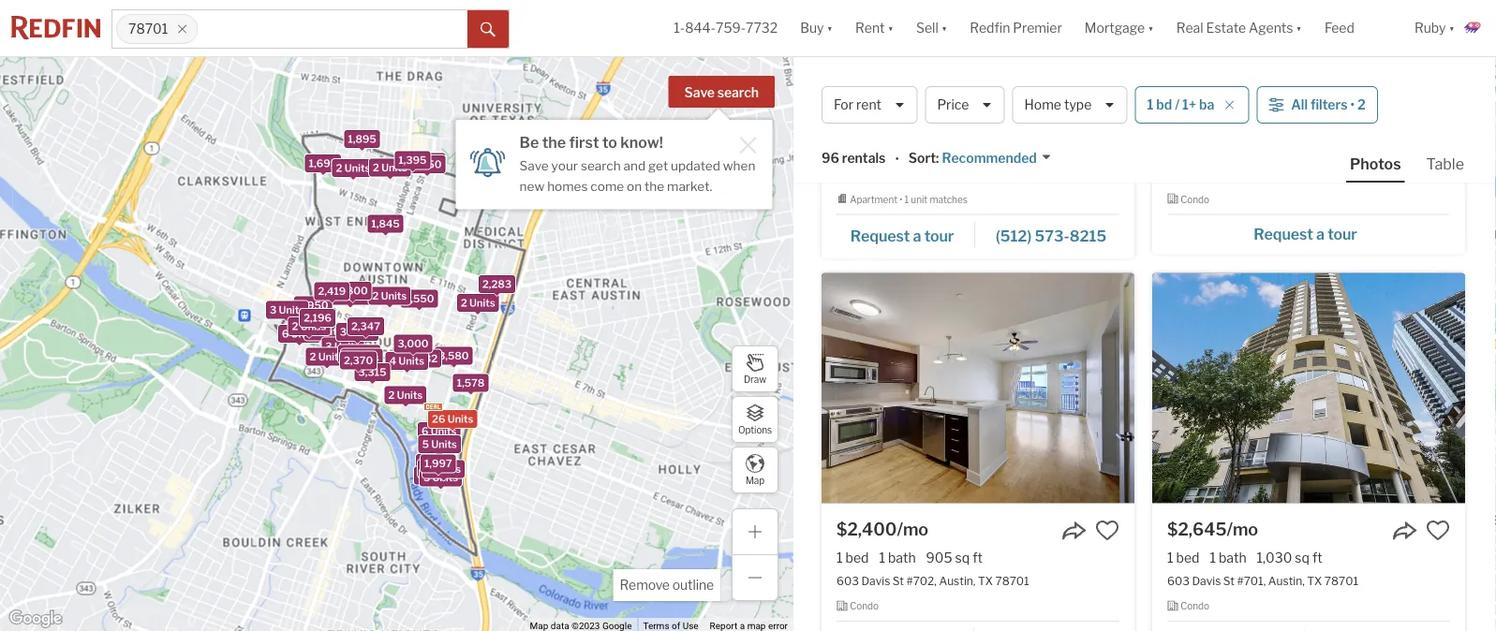 Task type: vqa. For each thing, say whether or not it's contained in the screenshot.
FT related to $2,400 /mo
yes



Task type: locate. For each thing, give the bounding box(es) containing it.
to
[[603, 133, 618, 151]]

tour down photos
[[1328, 225, 1358, 243]]

905
[[927, 550, 953, 566]]

(512) 573-8215
[[996, 227, 1107, 245]]

bath for $2,400
[[889, 550, 916, 566]]

4,950
[[298, 300, 329, 312]]

1-
[[674, 20, 685, 36]]

the
[[542, 133, 566, 151], [645, 178, 665, 194]]

1 favorite button image from the left
[[1096, 519, 1120, 543]]

favorite button checkbox right type
[[1096, 111, 1120, 135]]

save up 'new'
[[520, 158, 549, 173]]

mortgage ▾
[[1085, 20, 1155, 36]]

favorite button checkbox left $2,645
[[1096, 519, 1120, 543]]

search up "come"
[[581, 158, 621, 173]]

search down 759-
[[718, 85, 759, 101]]

78701 down filters
[[1331, 167, 1365, 181]]

all filters • 2 button
[[1257, 86, 1379, 124]]

tour
[[1328, 225, 1358, 243], [925, 227, 954, 245]]

austin, down "1,030 sq ft"
[[1269, 575, 1305, 588]]

remove 78701 image
[[177, 23, 188, 35]]

rent ▾
[[856, 20, 894, 36]]

1+
[[1183, 97, 1197, 113]]

1 horizontal spatial search
[[718, 85, 759, 101]]

• inside 96 rentals •
[[896, 152, 900, 167]]

1,578
[[457, 377, 485, 390]]

▾ right the ruby
[[1450, 20, 1456, 36]]

2 units right 2,800
[[372, 290, 407, 302]]

request a tour button down 603 davis st #1108, austin, tx 78701
[[1168, 219, 1451, 247]]

560
[[927, 143, 953, 159]]

0 vertical spatial 6
[[282, 328, 289, 340]]

davis left #702,
[[862, 575, 891, 588]]

26
[[432, 413, 446, 425]]

0 vertical spatial rent
[[856, 20, 885, 36]]

bath up #702,
[[889, 550, 916, 566]]

▾ for ruby ▾
[[1450, 20, 1456, 36]]

0 horizontal spatial request a tour
[[851, 227, 954, 245]]

0 horizontal spatial •
[[896, 152, 900, 167]]

78701 apartments for rent
[[822, 75, 1094, 101]]

2 units down 2,283
[[461, 297, 495, 309]]

condo down "603 davis st #701, austin, tx 78701"
[[1181, 601, 1210, 613]]

▾ right the sell
[[942, 20, 948, 36]]

▾ for mortgage ▾
[[1148, 20, 1155, 36]]

request a tour button down apartment • 1 unit matches
[[837, 221, 976, 249]]

feed button
[[1314, 0, 1404, 56]]

st for $2,400 /mo
[[893, 575, 904, 588]]

6 units down the 26 on the left bottom
[[422, 426, 457, 438]]

condo down the 603 davis st #702, austin, tx 78701
[[850, 601, 879, 613]]

78701
[[128, 21, 168, 37], [822, 75, 886, 101], [1052, 167, 1085, 181], [1331, 167, 1365, 181], [996, 575, 1030, 588], [1325, 575, 1359, 588]]

sq for $1,695 /mo
[[956, 143, 970, 159]]

8215
[[1070, 227, 1107, 245]]

sq up 1509 shoal creek blvd unit c, austin, tx 78701
[[956, 143, 970, 159]]

davis for $2,645 /mo
[[1193, 575, 1222, 588]]

▾ right agents
[[1297, 20, 1303, 36]]

3 ▾ from the left
[[942, 20, 948, 36]]

0 horizontal spatial favorite button image
[[1096, 519, 1120, 543]]

1 bed up 1509
[[837, 143, 869, 159]]

• left the unit
[[900, 194, 903, 205]]

$2,645
[[1168, 520, 1227, 540]]

1 bath up "shoal"
[[880, 143, 916, 159]]

the right be
[[542, 133, 566, 151]]

#701,
[[1238, 575, 1267, 588]]

ft right '905'
[[973, 550, 983, 566]]

2 units down 4,950 on the left top of the page
[[292, 321, 326, 333]]

$2,400 /mo
[[837, 520, 929, 540]]

blvd
[[933, 167, 956, 181]]

tour for the left request a tour button
[[925, 227, 954, 245]]

2 horizontal spatial •
[[1351, 97, 1356, 113]]

bed for $2,400
[[846, 550, 869, 566]]

ft for $1,695 /mo
[[973, 143, 983, 159]]

favorite button checkbox
[[1096, 111, 1120, 135], [1096, 519, 1120, 543]]

2,196
[[304, 312, 332, 324]]

0 horizontal spatial 6 units
[[282, 328, 317, 340]]

condo
[[1181, 194, 1210, 205], [850, 601, 879, 613], [1181, 601, 1210, 613]]

▾ left the sell
[[888, 20, 894, 36]]

0 horizontal spatial save
[[520, 158, 549, 173]]

0 vertical spatial save
[[685, 85, 715, 101]]

favorite button image
[[1096, 519, 1120, 543], [1427, 519, 1451, 543]]

• for filters
[[1351, 97, 1356, 113]]

2 ▾ from the left
[[888, 20, 894, 36]]

c,
[[982, 167, 993, 181]]

2,347
[[352, 320, 381, 333]]

1 vertical spatial favorite button checkbox
[[1096, 519, 1120, 543]]

603 down $2,645
[[1168, 575, 1190, 588]]

1 up "shoal"
[[880, 143, 886, 159]]

tx down 905 sq ft
[[979, 575, 994, 588]]

tour for request a tour button to the right
[[1328, 225, 1358, 243]]

2,370
[[344, 355, 373, 367]]

1 vertical spatial 6 units
[[422, 426, 457, 438]]

78701 up (512) 573-8215 link
[[1052, 167, 1085, 181]]

save down 844-
[[685, 85, 715, 101]]

and
[[624, 158, 646, 173]]

home
[[1025, 97, 1062, 113]]

1 vertical spatial •
[[896, 152, 900, 167]]

2 units up 3,315
[[345, 352, 379, 364]]

request a tour down apartment • 1 unit matches
[[851, 227, 954, 245]]

1 horizontal spatial request a tour
[[1254, 225, 1358, 243]]

request for request a tour button to the right
[[1254, 225, 1314, 243]]

remove 1 bd / 1+ ba image
[[1224, 99, 1236, 111]]

603
[[1168, 167, 1190, 181], [837, 575, 859, 588], [1168, 575, 1190, 588]]

▾ right "buy"
[[827, 20, 833, 36]]

573-
[[1035, 227, 1070, 245]]

rent inside rent ▾ dropdown button
[[856, 20, 885, 36]]

save inside save search button
[[685, 85, 715, 101]]

905 sq ft
[[927, 550, 983, 566]]

3,000
[[398, 338, 429, 350]]

save for save your search and get updated when new homes come on the market.
[[520, 158, 549, 173]]

2 units down 1,895
[[336, 162, 371, 174]]

tx for 603 davis st #701, austin, tx 78701
[[1308, 575, 1323, 588]]

rent
[[857, 97, 882, 113]]

• inside button
[[1351, 97, 1356, 113]]

1 vertical spatial save
[[520, 158, 549, 173]]

bed
[[846, 143, 869, 159], [846, 550, 869, 566], [1177, 550, 1200, 566]]

save
[[685, 85, 715, 101], [520, 158, 549, 173]]

1 horizontal spatial save
[[685, 85, 715, 101]]

condo down 603 davis st #1108, austin, tx 78701
[[1181, 194, 1210, 205]]

matches
[[930, 194, 968, 205]]

sq right 1,030
[[1296, 550, 1310, 566]]

$2,400
[[837, 520, 898, 540]]

1 horizontal spatial request
[[1254, 225, 1314, 243]]

sq
[[956, 143, 970, 159], [956, 550, 970, 566], [1296, 550, 1310, 566]]

1 bed down $2,645
[[1168, 550, 1200, 566]]

ft for $2,400 /mo
[[973, 550, 983, 566]]

6 up 5
[[422, 426, 429, 438]]

sell ▾ button
[[905, 0, 959, 56]]

units
[[382, 162, 407, 174], [345, 162, 371, 174], [342, 290, 368, 302], [381, 290, 407, 302], [470, 297, 495, 309], [279, 304, 305, 317], [307, 311, 333, 323], [301, 321, 326, 333], [317, 326, 343, 338], [349, 326, 375, 338], [291, 328, 317, 340], [334, 341, 360, 353], [351, 348, 377, 360], [318, 351, 344, 363], [353, 352, 379, 364], [399, 355, 425, 367], [397, 389, 423, 402], [448, 413, 474, 425], [431, 426, 457, 438], [431, 439, 457, 451], [431, 463, 456, 475], [435, 464, 461, 476], [427, 470, 453, 482], [433, 472, 458, 484]]

sq for $2,400 /mo
[[956, 550, 970, 566]]

bath
[[889, 143, 916, 159], [889, 550, 916, 566], [1219, 550, 1247, 566]]

request down 'apartment'
[[851, 227, 911, 245]]

603 down $2,500
[[1168, 167, 1190, 181]]

/mo down remove 1 bd / 1+ ba image
[[1228, 112, 1260, 133]]

rent right buy ▾
[[856, 20, 885, 36]]

davis left #701,
[[1193, 575, 1222, 588]]

2 favorite button image from the left
[[1427, 519, 1451, 543]]

1 bed down "$2,400"
[[837, 550, 869, 566]]

0 vertical spatial search
[[718, 85, 759, 101]]

first
[[569, 133, 600, 151]]

st left #702,
[[893, 575, 904, 588]]

1 inside button
[[1148, 97, 1154, 113]]

user photo image
[[1463, 17, 1486, 39]]

rent ▾ button
[[856, 0, 894, 56]]

1 bath down $2,400 /mo
[[880, 550, 916, 566]]

0 horizontal spatial a
[[914, 227, 922, 245]]

bed for $1,695
[[846, 143, 869, 159]]

1 horizontal spatial the
[[645, 178, 665, 194]]

• left sort
[[896, 152, 900, 167]]

6 ▾ from the left
[[1450, 20, 1456, 36]]

1 bath
[[880, 143, 916, 159], [880, 550, 916, 566], [1211, 550, 1247, 566]]

1 favorite button checkbox from the top
[[1096, 111, 1120, 135]]

tx down recommended
[[1034, 167, 1049, 181]]

1 horizontal spatial •
[[900, 194, 903, 205]]

0 horizontal spatial request a tour button
[[837, 221, 976, 249]]

560 sq ft
[[927, 143, 983, 159]]

2,195
[[420, 458, 448, 470]]

bed down "$2,400"
[[846, 550, 869, 566]]

0 horizontal spatial search
[[581, 158, 621, 173]]

apartment • 1 unit matches
[[850, 194, 968, 205]]

/mo for $2,500
[[1228, 112, 1260, 133]]

▾ for rent ▾
[[888, 20, 894, 36]]

0 vertical spatial favorite button checkbox
[[1096, 111, 1120, 135]]

1 vertical spatial search
[[581, 158, 621, 173]]

bath for $1,695
[[889, 143, 916, 159]]

▾ for buy ▾
[[827, 20, 833, 36]]

1 horizontal spatial favorite button image
[[1427, 519, 1451, 543]]

1 bath down $2,645 /mo
[[1211, 550, 1247, 566]]

0 horizontal spatial request
[[851, 227, 911, 245]]

home type button
[[1013, 86, 1128, 124]]

sq right '905'
[[956, 550, 970, 566]]

/mo up 1,030
[[1227, 520, 1259, 540]]

st left #701,
[[1224, 575, 1235, 588]]

603 down "$2,400"
[[837, 575, 859, 588]]

rent
[[856, 20, 885, 36], [1047, 75, 1094, 101]]

bath up #701,
[[1219, 550, 1247, 566]]

1 down $2,400 /mo
[[880, 550, 886, 566]]

bed up 1509
[[846, 143, 869, 159]]

buy ▾
[[801, 20, 833, 36]]

a down the unit
[[914, 227, 922, 245]]

6 left 7
[[282, 328, 289, 340]]

1 left bd on the right top
[[1148, 97, 1154, 113]]

ruby
[[1415, 20, 1447, 36]]

request a tour down 603 davis st #1108, austin, tx 78701
[[1254, 225, 1358, 243]]

0 horizontal spatial the
[[542, 133, 566, 151]]

save search button
[[669, 76, 775, 108]]

0 horizontal spatial tour
[[925, 227, 954, 245]]

save for save search
[[685, 85, 715, 101]]

1 bed for $1,695 /mo
[[837, 143, 869, 159]]

1 bath for $2,645
[[1211, 550, 1247, 566]]

2 units left 3,450
[[373, 162, 407, 174]]

tx down "1,030 sq ft"
[[1308, 575, 1323, 588]]

▾ right the mortgage
[[1148, 20, 1155, 36]]

6
[[282, 328, 289, 340], [422, 426, 429, 438]]

603 for $2,400 /mo
[[837, 575, 859, 588]]

/mo up '905'
[[898, 520, 929, 540]]

austin, right '#1108,'
[[1275, 167, 1311, 181]]

bath up creek
[[889, 143, 916, 159]]

rent right the "for"
[[1047, 75, 1094, 101]]

• right filters
[[1351, 97, 1356, 113]]

favorite button checkbox
[[1427, 519, 1451, 543]]

603 for $2,645 /mo
[[1168, 575, 1190, 588]]

4 ▾ from the left
[[1148, 20, 1155, 36]]

ft right 1,030
[[1313, 550, 1323, 566]]

1 horizontal spatial 6
[[422, 426, 429, 438]]

request a tour button
[[1168, 219, 1451, 247], [837, 221, 976, 249]]

4 units
[[390, 355, 425, 367]]

1 horizontal spatial tour
[[1328, 225, 1358, 243]]

type
[[1065, 97, 1092, 113]]

1 horizontal spatial a
[[1317, 225, 1325, 243]]

search
[[718, 85, 759, 101], [581, 158, 621, 173]]

bed down $2,645
[[1177, 550, 1200, 566]]

a down 603 davis st #1108, austin, tx 78701
[[1317, 225, 1325, 243]]

3
[[333, 290, 340, 302], [270, 304, 277, 317], [340, 326, 347, 338], [326, 341, 332, 353], [342, 348, 349, 360], [422, 463, 428, 475], [426, 464, 433, 476], [418, 470, 425, 482], [424, 472, 430, 484]]

2,550
[[404, 293, 434, 305]]

save inside save your search and get updated when new homes come on the market.
[[520, 158, 549, 173]]

0 vertical spatial 6 units
[[282, 328, 317, 340]]

austin, down 905 sq ft
[[940, 575, 976, 588]]

/mo up sort
[[894, 112, 926, 133]]

request down 603 davis st #1108, austin, tx 78701
[[1254, 225, 1314, 243]]

tour down matches
[[925, 227, 954, 245]]

6 units down the 2,196
[[282, 328, 317, 340]]

1 vertical spatial the
[[645, 178, 665, 194]]

ft up unit
[[973, 143, 983, 159]]

davis
[[1193, 167, 1222, 181], [862, 575, 891, 588], [1193, 575, 1222, 588]]

rent ▾ button
[[845, 0, 905, 56]]

1 ▾ from the left
[[827, 20, 833, 36]]

market.
[[667, 178, 713, 194]]

know!
[[621, 133, 664, 151]]

None search field
[[198, 10, 468, 48]]

2 favorite button checkbox from the top
[[1096, 519, 1120, 543]]

0 vertical spatial •
[[1351, 97, 1356, 113]]

1 horizontal spatial rent
[[1047, 75, 1094, 101]]

78701 left remove 78701 image at left
[[128, 21, 168, 37]]

1-844-759-7732
[[674, 20, 778, 36]]

tx left photos
[[1314, 167, 1329, 181]]

1509
[[837, 167, 865, 181]]

apartment
[[850, 194, 898, 205]]

search inside button
[[718, 85, 759, 101]]

0 horizontal spatial rent
[[856, 20, 885, 36]]

2 vertical spatial •
[[900, 194, 903, 205]]

real
[[1177, 20, 1204, 36]]

all filters • 2
[[1292, 97, 1367, 113]]

the right on
[[645, 178, 665, 194]]



Task type: describe. For each thing, give the bounding box(es) containing it.
1 horizontal spatial 6 units
[[422, 426, 457, 438]]

1 left the unit
[[905, 194, 909, 205]]

when
[[723, 158, 756, 173]]

submit search image
[[481, 22, 496, 37]]

/mo for $1,695
[[894, 112, 926, 133]]

1 bd / 1+ ba
[[1148, 97, 1215, 113]]

agents
[[1250, 20, 1294, 36]]

$2,645 /mo
[[1168, 520, 1259, 540]]

1-844-759-7732 link
[[674, 20, 778, 36]]

2 inside button
[[1358, 97, 1367, 113]]

sort :
[[909, 150, 940, 166]]

favorite button checkbox for $1,695 /mo
[[1096, 111, 1120, 135]]

:
[[937, 150, 940, 166]]

1,997
[[425, 458, 452, 470]]

1509 shoal creek blvd unit c, austin, tx 78701
[[837, 167, 1085, 181]]

a for the left request a tour button
[[914, 227, 922, 245]]

mortgage ▾ button
[[1074, 0, 1166, 56]]

feed
[[1325, 20, 1355, 36]]

1,030 sq ft
[[1258, 550, 1323, 566]]

map region
[[0, 0, 973, 632]]

759-
[[716, 20, 746, 36]]

/mo for $2,400
[[898, 520, 929, 540]]

recommended button
[[940, 149, 1053, 167]]

real estate agents ▾ button
[[1166, 0, 1314, 56]]

photo of 1509 shoal creek blvd unit c, austin, tx 78701 image
[[822, 0, 1135, 96]]

real estate agents ▾
[[1177, 20, 1303, 36]]

bath for $2,645
[[1219, 550, 1247, 566]]

2 units up 7
[[298, 311, 333, 323]]

google image
[[5, 607, 67, 632]]

redfin premier button
[[959, 0, 1074, 56]]

st for $2,645 /mo
[[1224, 575, 1235, 588]]

78701 right #702,
[[996, 575, 1030, 588]]

mortgage
[[1085, 20, 1146, 36]]

filters
[[1311, 97, 1348, 113]]

5 ▾ from the left
[[1297, 20, 1303, 36]]

tx for 603 davis st #1108, austin, tx 78701
[[1314, 167, 1329, 181]]

1 vertical spatial rent
[[1047, 75, 1094, 101]]

$1,695
[[837, 112, 894, 133]]

austin, for 603 davis st #1108, austin, tx 78701
[[1275, 167, 1311, 181]]

2,283
[[483, 278, 512, 291]]

0 horizontal spatial 6
[[282, 328, 289, 340]]

condo for $2,400 /mo
[[850, 601, 879, 613]]

redfin premier
[[970, 20, 1063, 36]]

the inside save your search and get updated when new homes come on the market.
[[645, 178, 665, 194]]

favorite button image
[[1096, 111, 1120, 135]]

1,695
[[309, 157, 337, 170]]

tx for 603 davis st #702, austin, tx 78701
[[979, 575, 994, 588]]

premier
[[1014, 20, 1063, 36]]

unit
[[911, 194, 928, 205]]

1 bd / 1+ ba button
[[1136, 86, 1250, 124]]

favorite button image for $2,645 /mo
[[1427, 519, 1451, 543]]

redfin
[[970, 20, 1011, 36]]

options
[[739, 425, 772, 436]]

1,732
[[411, 353, 438, 365]]

options button
[[732, 397, 779, 443]]

1,395
[[399, 154, 427, 166]]

for
[[834, 97, 854, 113]]

▾ for sell ▾
[[942, 20, 948, 36]]

request for the left request a tour button
[[851, 227, 911, 245]]

condo for $2,645 /mo
[[1181, 601, 1210, 613]]

for rent button
[[822, 86, 918, 124]]

be
[[520, 133, 539, 151]]

recommended
[[942, 150, 1038, 166]]

creek
[[899, 167, 931, 181]]

st left '#1108,'
[[1224, 167, 1235, 181]]

request a tour for the left request a tour button
[[851, 227, 954, 245]]

request a tour for request a tour button to the right
[[1254, 225, 1358, 243]]

1,895
[[348, 133, 377, 145]]

map
[[746, 475, 765, 487]]

2 units down 4 units
[[388, 389, 423, 402]]

austin, for 603 davis st #702, austin, tx 78701
[[940, 575, 976, 588]]

1 down $2,645 /mo
[[1211, 550, 1217, 566]]

$1,695 /mo
[[837, 112, 926, 133]]

buy ▾ button
[[789, 0, 845, 56]]

search inside save your search and get updated when new homes come on the market.
[[581, 158, 621, 173]]

/mo for $2,645
[[1227, 520, 1259, 540]]

favorite button checkbox for $2,400 /mo
[[1096, 519, 1120, 543]]

remove outline
[[620, 578, 714, 594]]

draw button
[[732, 346, 779, 393]]

homes
[[548, 178, 588, 194]]

603 davis st #701, austin, tx 78701
[[1168, 575, 1359, 588]]

real estate agents ▾ link
[[1177, 0, 1303, 56]]

7 units
[[308, 326, 343, 338]]

(512)
[[996, 227, 1032, 245]]

davis left '#1108,'
[[1193, 167, 1222, 181]]

photo of 603 davis st #702, austin, tx 78701 image
[[822, 273, 1135, 504]]

photo of 603 davis st #701, austin, tx 78701 image
[[1153, 273, 1466, 504]]

1 bath for $2,400
[[880, 550, 916, 566]]

1 bed for $2,645 /mo
[[1168, 550, 1200, 566]]

ba
[[1200, 97, 1215, 113]]

$2,500
[[1168, 112, 1228, 133]]

2,800
[[338, 285, 368, 297]]

1 up 1509
[[837, 143, 843, 159]]

sort
[[909, 150, 937, 166]]

1 bath for $1,695
[[880, 143, 916, 159]]

a for request a tour button to the right
[[1317, 225, 1325, 243]]

new
[[520, 178, 545, 194]]

photo of 603 davis st #1108, austin, tx 78701 image
[[1153, 0, 1466, 96]]

96
[[822, 150, 840, 166]]

603 davis st #1108, austin, tx 78701
[[1168, 167, 1365, 181]]

2 units down 7 units
[[310, 351, 344, 363]]

come
[[591, 178, 624, 194]]

sell
[[917, 20, 939, 36]]

draw
[[744, 374, 767, 385]]

#1108,
[[1238, 167, 1273, 181]]

outline
[[673, 578, 714, 594]]

favorite button image for $2,400 /mo
[[1096, 519, 1120, 543]]

be the first to know! dialog
[[456, 109, 773, 210]]

78701 right #701,
[[1325, 575, 1359, 588]]

save search
[[685, 85, 759, 101]]

austin, for 603 davis st #701, austin, tx 78701
[[1269, 575, 1305, 588]]

0 vertical spatial the
[[542, 133, 566, 151]]

rentals
[[843, 150, 886, 166]]

2,419
[[318, 285, 346, 297]]

(512) 573-8215 link
[[976, 219, 1120, 251]]

unit
[[958, 167, 980, 181]]

apartments
[[890, 75, 1009, 101]]

your
[[552, 158, 578, 173]]

be the first to know!
[[520, 133, 664, 151]]

for
[[1014, 75, 1042, 101]]

5
[[422, 439, 429, 451]]

1 horizontal spatial request a tour button
[[1168, 219, 1451, 247]]

sell ▾
[[917, 20, 948, 36]]

7732
[[746, 20, 778, 36]]

ft for $2,645 /mo
[[1313, 550, 1323, 566]]

1 down $2,645
[[1168, 550, 1174, 566]]

1 vertical spatial 6
[[422, 426, 429, 438]]

ruby ▾
[[1415, 20, 1456, 36]]

1 bed for $2,400 /mo
[[837, 550, 869, 566]]

3,315
[[359, 367, 387, 379]]

1 down "$2,400"
[[837, 550, 843, 566]]

bed for $2,645
[[1177, 550, 1200, 566]]

updated
[[671, 158, 721, 173]]

mortgage ▾ button
[[1085, 0, 1155, 56]]

austin, right c,
[[995, 167, 1032, 181]]

• for rentals
[[896, 152, 900, 167]]

davis for $2,400 /mo
[[862, 575, 891, 588]]

78701 up $1,695
[[822, 75, 886, 101]]

table
[[1427, 155, 1465, 173]]

sq for $2,645 /mo
[[1296, 550, 1310, 566]]

buy
[[801, 20, 824, 36]]



